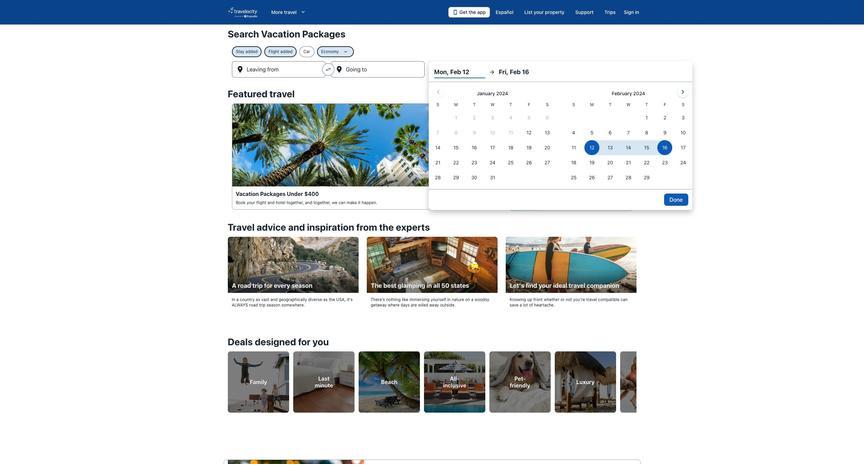 Task type: locate. For each thing, give the bounding box(es) containing it.
travel advice and inspiration from the experts region
[[224, 218, 641, 320]]

swap origin and destination values image
[[325, 66, 331, 73]]

download the app button image
[[453, 10, 458, 15]]

next image
[[633, 376, 641, 385]]

main content
[[0, 25, 864, 465]]

featured travel region
[[224, 85, 641, 218]]



Task type: describe. For each thing, give the bounding box(es) containing it.
previous month image
[[434, 88, 443, 96]]

travelocity logo image
[[228, 7, 258, 18]]

next month image
[[679, 88, 687, 96]]

previous image
[[224, 376, 232, 385]]



Task type: vqa. For each thing, say whether or not it's contained in the screenshot.
SHOW NEXT IMAGE FOR SONDER AT PIVOT
no



